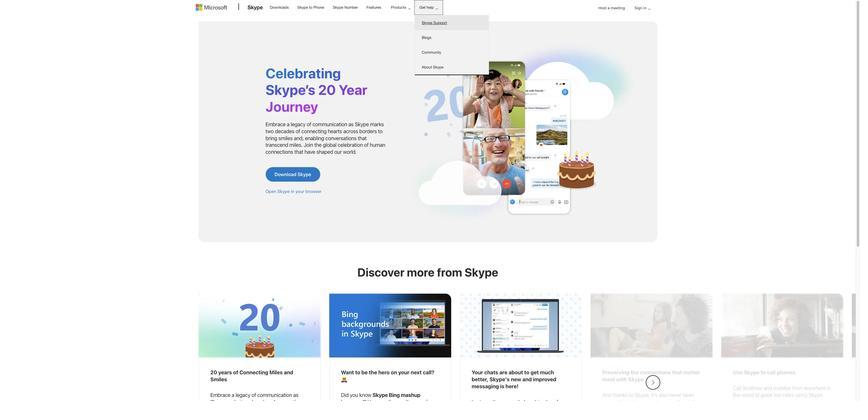 Task type: describe. For each thing, give the bounding box(es) containing it.
bing
[[389, 393, 400, 399]]

get help
[[420, 5, 434, 10]]

borders
[[360, 128, 377, 134]]

skype number
[[333, 5, 358, 10]]

hearts
[[328, 128, 342, 134]]

phone
[[314, 5, 325, 10]]

better,
[[472, 377, 489, 383]]

discover more from skype
[[358, 266, 499, 279]]

journey
[[266, 99, 318, 115]]

features
[[367, 5, 382, 10]]

the inside ​want to be the hero on your next call? 🦸
[[369, 370, 377, 376]]

skype support
[[422, 21, 447, 25]]

and,
[[294, 135, 304, 141]]

20 inside '20 years of connecting miles and smiles'
[[211, 370, 217, 376]]

world.
[[343, 149, 357, 155]]

did
[[341, 393, 349, 399]]

human
[[370, 142, 386, 148]]

0 vertical spatial a
[[608, 6, 610, 10]]

skype support link
[[415, 15, 489, 30]]

on
[[391, 370, 397, 376]]

decades for journey
[[275, 128, 295, 134]]

as for 20 years of connecting miles and smiles
[[294, 393, 299, 399]]

download skype link
[[266, 168, 321, 182]]

features link
[[364, 0, 384, 14]]

connecting
[[240, 370, 269, 376]]

your inside ​want to be the hero on your next call? 🦸
[[399, 370, 410, 376]]

skype to phone
[[298, 5, 325, 10]]

number
[[345, 5, 358, 10]]

to inside your chats are about to get much better, skype's new and improved messaging is here!
[[525, 370, 530, 376]]

skype's
[[266, 82, 316, 98]]

celebrating
[[266, 65, 341, 81]]

embrace a legacy of communication as skype marks two decades of connecting hearts across borders to bring smiles and, enabling conversations that transcend miles. join the global celebration of human connections that have shaped our world.
[[266, 121, 386, 155]]

of up and,
[[296, 128, 300, 134]]

legacy for skype's
[[291, 121, 306, 127]]

a for celebrating skype's 20 year journey
[[287, 121, 290, 127]]

​want to be the hero on your next call? 🦸
[[341, 370, 435, 383]]

more
[[407, 266, 435, 279]]

0 horizontal spatial your
[[296, 189, 305, 194]]

open skype in your browser
[[266, 189, 322, 194]]

global
[[323, 142, 337, 148]]

here!
[[506, 384, 519, 390]]

0 vertical spatial that
[[358, 135, 367, 141]]

connecting
[[302, 128, 327, 134]]

of down miles
[[271, 400, 275, 402]]

legacy for years
[[236, 393, 251, 399]]

transcend
[[266, 142, 288, 148]]

skype inside skype number link
[[333, 5, 344, 10]]

next
[[411, 370, 422, 376]]

our
[[335, 149, 342, 155]]

in inside 'link'
[[644, 6, 647, 10]]

across
[[344, 128, 358, 134]]

smiles
[[211, 377, 227, 383]]

and inside '20 years of connecting miles and smiles'
[[284, 370, 293, 376]]

skype's
[[490, 377, 510, 383]]

skype inside about skype link
[[433, 65, 444, 69]]

celebration
[[338, 142, 363, 148]]

to inside ​want to be the hero on your next call? 🦸
[[355, 370, 361, 376]]

skype inside skype support 'link'
[[422, 21, 433, 25]]

skype inside skype link
[[248, 4, 263, 10]]

picture of skype modern message chat with side bar. image
[[460, 294, 582, 358]]

host
[[599, 6, 607, 10]]

years
[[218, 370, 232, 376]]

browser
[[306, 189, 322, 194]]

​want
[[341, 370, 354, 376]]

much
[[541, 370, 555, 376]]

embrace a legacy of communication as skype marks two decades of connectin
[[211, 393, 306, 402]]

communication for journey
[[313, 121, 347, 127]]

discover
[[358, 266, 405, 279]]

are
[[500, 370, 508, 376]]

download skype
[[275, 172, 312, 177]]

did you know skype bing mashup
[[341, 393, 421, 399]]

chats
[[485, 370, 499, 376]]

open
[[266, 189, 277, 194]]

🦸
[[341, 377, 347, 383]]

improved
[[533, 377, 557, 383]]

get help button
[[415, 0, 443, 15]]

year
[[339, 82, 368, 98]]

skype inside embrace a legacy of communication as skype marks two decades of connectin
[[211, 400, 225, 402]]

of up the connecting
[[307, 121, 312, 127]]

get
[[420, 5, 426, 10]]

embrace for celebrating skype's 20 year journey
[[266, 121, 286, 127]]

decades for miles
[[250, 400, 270, 402]]

have
[[305, 149, 315, 155]]

of inside '20 years of connecting miles and smiles'
[[233, 370, 238, 376]]

downloads
[[270, 5, 289, 10]]

products
[[391, 5, 407, 10]]

of down '20 years of connecting miles and smiles'
[[252, 393, 256, 399]]

to left phone
[[309, 5, 313, 10]]



Task type: locate. For each thing, give the bounding box(es) containing it.
host a meeting link
[[594, 1, 630, 16]]

2 vertical spatial a
[[232, 393, 235, 399]]

0 vertical spatial as
[[349, 121, 354, 127]]

0 horizontal spatial 20
[[211, 370, 217, 376]]

1 vertical spatial as
[[294, 393, 299, 399]]

conversations
[[326, 135, 357, 141]]

is
[[501, 384, 505, 390]]

skype to phone link
[[295, 0, 327, 14]]

0 horizontal spatial decades
[[250, 400, 270, 402]]

legacy inside embrace a legacy of communication as skype marks two decades of connecting hearts across borders to bring smiles and, enabling conversations that transcend miles. join the global celebration of human connections that have shaped our world.
[[291, 121, 306, 127]]

1 horizontal spatial as
[[349, 121, 354, 127]]

1 horizontal spatial that
[[358, 135, 367, 141]]

two up bring
[[266, 128, 274, 134]]

new
[[511, 377, 522, 383]]

0 vertical spatial in
[[644, 6, 647, 10]]

blogs link
[[415, 30, 489, 45]]

as
[[349, 121, 354, 127], [294, 393, 299, 399]]

decades inside embrace a legacy of communication as skype marks two decades of connecting hearts across borders to bring smiles and, enabling conversations that transcend miles. join the global celebration of human connections that have shaped our world.
[[275, 128, 295, 134]]

two inside embrace a legacy of communication as skype marks two decades of connectin
[[241, 400, 249, 402]]

celebrating skype's 20 year journey
[[266, 65, 368, 115]]

join
[[304, 142, 313, 148]]

legacy
[[291, 121, 306, 127], [236, 393, 251, 399]]

two down '20 years of connecting miles and smiles'
[[241, 400, 249, 402]]

1 vertical spatial 20
[[211, 370, 217, 376]]

0 vertical spatial legacy
[[291, 121, 306, 127]]

1 vertical spatial embrace
[[211, 393, 231, 399]]

your
[[472, 370, 484, 376]]

marks for 20 years of connecting miles and smiles
[[226, 400, 240, 402]]

0 horizontal spatial communication
[[258, 393, 292, 399]]

know
[[360, 393, 372, 399]]

0 vertical spatial the
[[315, 142, 322, 148]]

your left browser
[[296, 189, 305, 194]]

your
[[296, 189, 305, 194], [399, 370, 410, 376]]

to
[[309, 5, 313, 10], [378, 128, 383, 134], [355, 370, 361, 376], [525, 370, 530, 376]]

menu bar containing host a meeting
[[196, 1, 661, 31]]

embrace down smiles
[[211, 393, 231, 399]]

great video calling with skype image
[[405, 39, 640, 225]]

the right be
[[369, 370, 377, 376]]

open skype in your browser link
[[266, 189, 322, 194]]

communication for miles
[[258, 393, 292, 399]]

20 years of connecting miles and smiles
[[211, 370, 293, 383]]

0 vertical spatial decades
[[275, 128, 295, 134]]

celebrating skype's 20 year journey main content
[[0, 19, 861, 402]]

about
[[509, 370, 524, 376]]

1 horizontal spatial two
[[266, 128, 274, 134]]

marks inside embrace a legacy of communication as skype marks two decades of connecting hearts across borders to bring smiles and, enabling conversations that transcend miles. join the global celebration of human connections that have shaped our world.
[[370, 121, 384, 127]]

0 vertical spatial 20
[[318, 82, 336, 98]]

0 vertical spatial and
[[284, 370, 293, 376]]

1 vertical spatial legacy
[[236, 393, 251, 399]]

1 horizontal spatial and
[[523, 377, 532, 383]]

of
[[307, 121, 312, 127], [296, 128, 300, 134], [364, 142, 369, 148], [233, 370, 238, 376], [252, 393, 256, 399], [271, 400, 275, 402]]

1 horizontal spatial a
[[287, 121, 290, 127]]

in inside main content
[[291, 189, 295, 194]]

0 vertical spatial embrace
[[266, 121, 286, 127]]

decades up smiles
[[275, 128, 295, 134]]

0 vertical spatial communication
[[313, 121, 347, 127]]

of left human
[[364, 142, 369, 148]]

the
[[315, 142, 322, 148], [369, 370, 377, 376]]

shaped
[[317, 149, 333, 155]]

meeting
[[611, 6, 626, 10]]

1 vertical spatial your
[[399, 370, 410, 376]]

sign in
[[635, 6, 647, 10]]

embrace inside embrace a legacy of communication as skype marks two decades of connecting hearts across borders to bring smiles and, enabling conversations that transcend miles. join the global celebration of human connections that have shaped our world.
[[266, 121, 286, 127]]

that
[[358, 135, 367, 141], [295, 149, 304, 155]]

two for journey
[[266, 128, 274, 134]]

marks down smiles
[[226, 400, 240, 402]]

as for celebrating skype's 20 year journey
[[349, 121, 354, 127]]

0 horizontal spatial and
[[284, 370, 293, 376]]

0 horizontal spatial marks
[[226, 400, 240, 402]]

support
[[434, 21, 447, 25]]

your chats are about to get much better, skype's new and improved messaging is here!
[[472, 370, 557, 390]]

skype inside embrace a legacy of communication as skype marks two decades of connecting hearts across borders to bring smiles and, enabling conversations that transcend miles. join the global celebration of human connections that have shaped our world.
[[355, 121, 369, 127]]

1 horizontal spatial marks
[[370, 121, 384, 127]]

mashup
[[401, 393, 421, 399]]

to left get
[[525, 370, 530, 376]]

messaging
[[472, 384, 499, 390]]

and right miles
[[284, 370, 293, 376]]

1 vertical spatial and
[[523, 377, 532, 383]]

a down years
[[232, 393, 235, 399]]

20
[[318, 82, 336, 98], [211, 370, 217, 376]]

communication down miles
[[258, 393, 292, 399]]

0 horizontal spatial a
[[232, 393, 235, 399]]

downloads link
[[267, 0, 292, 14]]

skype number link
[[331, 0, 361, 14]]

call?
[[423, 370, 435, 376]]

1 vertical spatial decades
[[250, 400, 270, 402]]

in right sign
[[644, 6, 647, 10]]

about skype
[[422, 65, 444, 69]]

0 horizontal spatial legacy
[[236, 393, 251, 399]]

communication up hearts
[[313, 121, 347, 127]]

community link
[[415, 45, 489, 60]]

about
[[422, 65, 432, 69]]

in down download skype link
[[291, 189, 295, 194]]

1 vertical spatial communication
[[258, 393, 292, 399]]

communication
[[313, 121, 347, 127], [258, 393, 292, 399]]

miles
[[270, 370, 283, 376]]

20 inside "celebrating skype's 20 year journey"
[[318, 82, 336, 98]]

your right the on
[[399, 370, 410, 376]]

1 horizontal spatial decades
[[275, 128, 295, 134]]

communication inside embrace a legacy of communication as skype marks two decades of connectin
[[258, 393, 292, 399]]

1 horizontal spatial 20
[[318, 82, 336, 98]]

to right borders
[[378, 128, 383, 134]]

smiles
[[279, 135, 293, 141]]

about skype link
[[415, 60, 489, 75]]

marks up borders
[[370, 121, 384, 127]]

embrace up bring
[[266, 121, 286, 127]]

1 vertical spatial a
[[287, 121, 290, 127]]

menu bar
[[196, 1, 661, 31]]

1 horizontal spatial embrace
[[266, 121, 286, 127]]

be
[[362, 370, 368, 376]]

the inside embrace a legacy of communication as skype marks two decades of connecting hearts across borders to bring smiles and, enabling conversations that transcend miles. join the global celebration of human connections that have shaped our world.
[[315, 142, 322, 148]]

bring
[[266, 135, 277, 141]]

as inside embrace a legacy of communication as skype marks two decades of connectin
[[294, 393, 299, 399]]

0 vertical spatial marks
[[370, 121, 384, 127]]

0 horizontal spatial embrace
[[211, 393, 231, 399]]

that down borders
[[358, 135, 367, 141]]

skype inside download skype link
[[298, 172, 312, 177]]

marks for celebrating skype's 20 year journey
[[370, 121, 384, 127]]

0 horizontal spatial that
[[295, 149, 304, 155]]

a for 20 years of connecting miles and smiles
[[232, 393, 235, 399]]

1 vertical spatial in
[[291, 189, 295, 194]]

host a meeting
[[599, 6, 626, 10]]

0 horizontal spatial as
[[294, 393, 299, 399]]

sign in link
[[631, 1, 654, 16]]

0 horizontal spatial the
[[315, 142, 322, 148]]

decades
[[275, 128, 295, 134], [250, 400, 270, 402]]

of right years
[[233, 370, 238, 376]]

connections
[[266, 149, 293, 155]]

to inside embrace a legacy of communication as skype marks two decades of connecting hearts across borders to bring smiles and, enabling conversations that transcend miles. join the global celebration of human connections that have shaped our world.
[[378, 128, 383, 134]]

embrace inside embrace a legacy of communication as skype marks two decades of connectin
[[211, 393, 231, 399]]

1 horizontal spatial communication
[[313, 121, 347, 127]]

a right host
[[608, 6, 610, 10]]

skype
[[248, 4, 263, 10], [298, 5, 308, 10], [333, 5, 344, 10], [422, 21, 433, 25], [433, 65, 444, 69], [355, 121, 369, 127], [298, 172, 312, 177], [278, 189, 290, 194], [465, 266, 499, 279], [373, 393, 388, 399], [211, 400, 225, 402]]

community
[[422, 50, 442, 55]]

as inside embrace a legacy of communication as skype marks two decades of connecting hearts across borders to bring smiles and, enabling conversations that transcend miles. join the global celebration of human connections that have shaped our world.
[[349, 121, 354, 127]]

get
[[531, 370, 539, 376]]

1 vertical spatial the
[[369, 370, 377, 376]]

a inside embrace a legacy of communication as skype marks two decades of connecting hearts across borders to bring smiles and, enabling conversations that transcend miles. join the global celebration of human connections that have shaped our world.
[[287, 121, 290, 127]]

communication inside embrace a legacy of communication as skype marks two decades of connecting hearts across borders to bring smiles and, enabling conversations that transcend miles. join the global celebration of human connections that have shaped our world.
[[313, 121, 347, 127]]

1 horizontal spatial the
[[369, 370, 377, 376]]

1 horizontal spatial your
[[399, 370, 410, 376]]

2 horizontal spatial a
[[608, 6, 610, 10]]

hero
[[379, 370, 390, 376]]

miles.
[[290, 142, 303, 148]]

0 vertical spatial two
[[266, 128, 274, 134]]

legacy up and,
[[291, 121, 306, 127]]

20 left year in the top of the page
[[318, 82, 336, 98]]

1 vertical spatial that
[[295, 149, 304, 155]]

blogs
[[422, 35, 432, 40]]

marks inside embrace a legacy of communication as skype marks two decades of connectin
[[226, 400, 240, 402]]

two for miles
[[241, 400, 249, 402]]

and down get
[[523, 377, 532, 383]]

sign
[[635, 6, 643, 10]]

help
[[427, 5, 434, 10]]

and inside your chats are about to get much better, skype's new and improved messaging is here!
[[523, 377, 532, 383]]

two inside embrace a legacy of communication as skype marks two decades of connecting hearts across borders to bring smiles and, enabling conversations that transcend miles. join the global celebration of human connections that have shaped our world.
[[266, 128, 274, 134]]

picture of skype logo and cake celebrating 20 years of skype image
[[199, 294, 321, 358]]

decades down '20 years of connecting miles and smiles'
[[250, 400, 270, 402]]

a up smiles
[[287, 121, 290, 127]]

a inside embrace a legacy of communication as skype marks two decades of connectin
[[232, 393, 235, 399]]

20 up smiles
[[211, 370, 217, 376]]

legacy down '20 years of connecting miles and smiles'
[[236, 393, 251, 399]]

enabling
[[305, 135, 324, 141]]

download
[[275, 172, 297, 177]]

embrace for 20 years of connecting miles and smiles
[[211, 393, 231, 399]]

picture of skype light stage call in progress with bing backgrounds and text bing backgrounds in skype. image
[[329, 294, 452, 358]]

skype link
[[245, 0, 266, 16]]

arrow down image
[[647, 6, 654, 12]]

products button
[[386, 0, 416, 15]]

you
[[350, 393, 358, 399]]

in
[[644, 6, 647, 10], [291, 189, 295, 194]]

to left be
[[355, 370, 361, 376]]

skype inside skype to phone link
[[298, 5, 308, 10]]

microsoft image
[[196, 4, 227, 11]]

legacy inside embrace a legacy of communication as skype marks two decades of connectin
[[236, 393, 251, 399]]

1 vertical spatial marks
[[226, 400, 240, 402]]

1 horizontal spatial legacy
[[291, 121, 306, 127]]

and
[[284, 370, 293, 376], [523, 377, 532, 383]]

0 vertical spatial your
[[296, 189, 305, 194]]

1 horizontal spatial in
[[644, 6, 647, 10]]

the down enabling
[[315, 142, 322, 148]]

embrace
[[266, 121, 286, 127], [211, 393, 231, 399]]

that down miles.
[[295, 149, 304, 155]]

1 vertical spatial two
[[241, 400, 249, 402]]

0 horizontal spatial in
[[291, 189, 295, 194]]

decades inside embrace a legacy of communication as skype marks two decades of connectin
[[250, 400, 270, 402]]

0 horizontal spatial two
[[241, 400, 249, 402]]



Task type: vqa. For each thing, say whether or not it's contained in the screenshot.
smart chat
no



